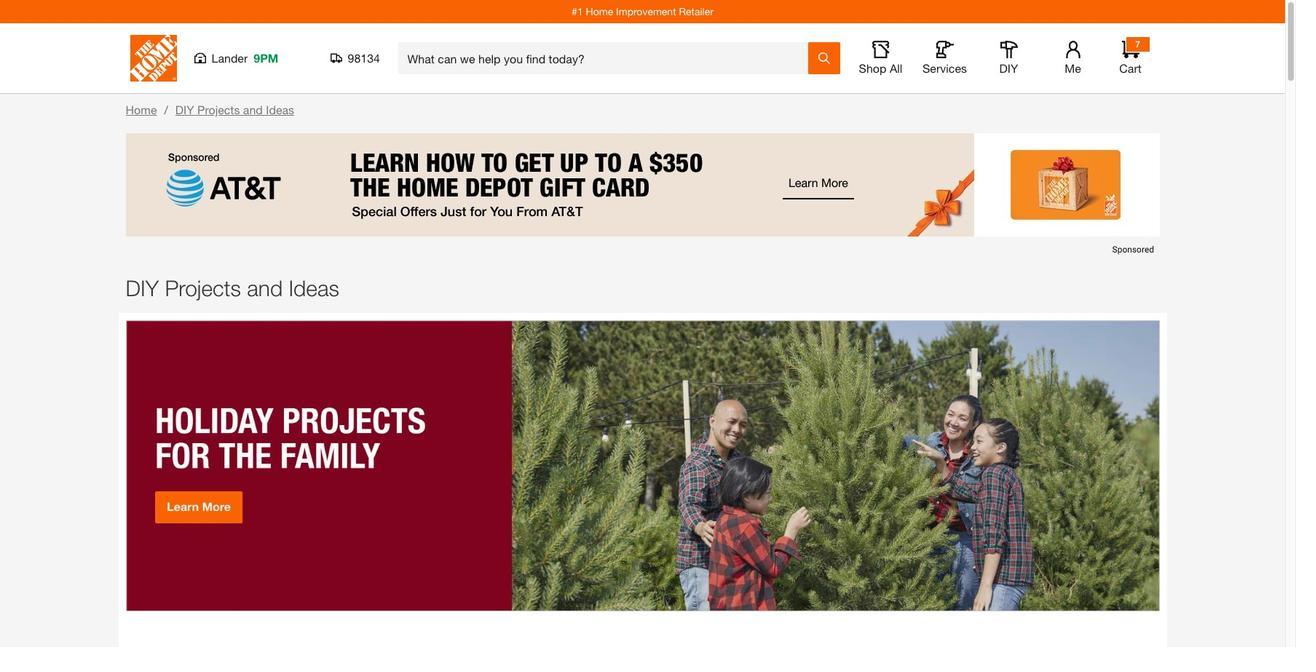 Task type: locate. For each thing, give the bounding box(es) containing it.
home right #1
[[586, 5, 613, 17]]

0 horizontal spatial diy
[[126, 275, 159, 301]]

services button
[[921, 41, 968, 76]]

diy projects and ideas
[[175, 103, 294, 116], [126, 275, 339, 301]]

1 vertical spatial diy
[[175, 103, 194, 116]]

#1
[[572, 5, 583, 17]]

1 horizontal spatial diy
[[175, 103, 194, 116]]

diy projects and ideas link
[[175, 103, 294, 116]]

#1 home improvement retailer
[[572, 5, 713, 17]]

me
[[1065, 61, 1081, 75]]

diy button
[[986, 41, 1032, 76]]

0 vertical spatial projects
[[197, 103, 240, 116]]

2 horizontal spatial diy
[[999, 61, 1018, 75]]

0 vertical spatial home
[[586, 5, 613, 17]]

1 vertical spatial home
[[126, 103, 157, 116]]

2 vertical spatial diy
[[126, 275, 159, 301]]

holiday projects for the family image
[[126, 320, 1160, 612]]

home down the home depot logo
[[126, 103, 157, 116]]

What can we help you find today? search field
[[407, 43, 807, 74]]

7
[[1135, 39, 1140, 50]]

diy
[[999, 61, 1018, 75], [175, 103, 194, 116], [126, 275, 159, 301]]

projects
[[197, 103, 240, 116], [165, 275, 241, 301]]

cart 7
[[1119, 39, 1141, 75]]

1 horizontal spatial home
[[586, 5, 613, 17]]

home
[[586, 5, 613, 17], [126, 103, 157, 116]]

me button
[[1050, 41, 1096, 76]]

0 vertical spatial diy
[[999, 61, 1018, 75]]

cart
[[1119, 61, 1141, 75]]

and
[[243, 103, 263, 116], [247, 275, 283, 301]]

ideas
[[266, 103, 294, 116], [289, 275, 339, 301]]

0 vertical spatial ideas
[[266, 103, 294, 116]]

retailer
[[679, 5, 713, 17]]



Task type: describe. For each thing, give the bounding box(es) containing it.
0 vertical spatial and
[[243, 103, 263, 116]]

lander 9pm
[[212, 51, 278, 65]]

shop
[[859, 61, 886, 75]]

the home depot logo image
[[130, 35, 177, 82]]

improvement
[[616, 5, 676, 17]]

advertisement region
[[126, 133, 1160, 261]]

1 vertical spatial projects
[[165, 275, 241, 301]]

1 vertical spatial ideas
[[289, 275, 339, 301]]

shop all
[[859, 61, 902, 75]]

0 vertical spatial diy projects and ideas
[[175, 103, 294, 116]]

home link
[[126, 103, 157, 116]]

services
[[923, 61, 967, 75]]

98134 button
[[330, 51, 380, 66]]

lander
[[212, 51, 248, 65]]

98134
[[348, 51, 380, 65]]

1 vertical spatial and
[[247, 275, 283, 301]]

0 horizontal spatial home
[[126, 103, 157, 116]]

1 vertical spatial diy projects and ideas
[[126, 275, 339, 301]]

diy inside button
[[999, 61, 1018, 75]]

all
[[890, 61, 902, 75]]

shop all button
[[857, 41, 904, 76]]

9pm
[[254, 51, 278, 65]]



Task type: vqa. For each thing, say whether or not it's contained in the screenshot.
'PROJECTS'
yes



